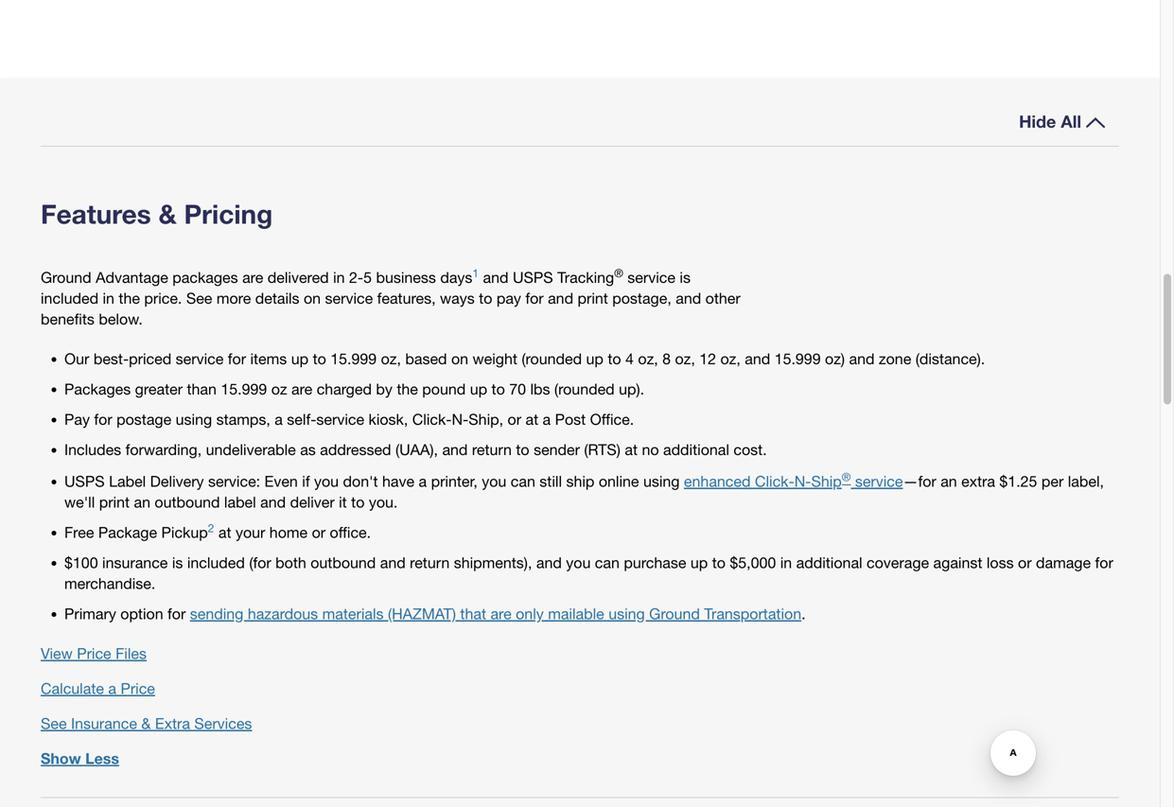 Task type: vqa. For each thing, say whether or not it's contained in the screenshot.
rightmost the &
yes



Task type: describe. For each thing, give the bounding box(es) containing it.
days
[[441, 268, 473, 286]]

service up than
[[176, 350, 224, 368]]

kiosk,
[[369, 410, 408, 428]]

calculate a price link
[[41, 678, 155, 699]]

online
[[599, 472, 640, 490]]

included inside service is included in the price. see more details on service features, ways to pay for and print postage, and other benefits below.
[[41, 289, 99, 307]]

$1.25
[[1000, 472, 1038, 490]]

than
[[187, 380, 217, 398]]

in inside $100 insurance is included (for both outbound and return shipments), and you can purchase up to $5,000 in additional coverage against loss or damage for merchandise.
[[781, 554, 793, 572]]

materials
[[322, 605, 384, 623]]

0 vertical spatial click-
[[413, 410, 452, 428]]

oz
[[271, 380, 287, 398]]

printer,
[[431, 472, 478, 490]]

features & pricing
[[41, 198, 273, 230]]

.
[[802, 605, 806, 623]]

business
[[376, 268, 436, 286]]

return inside $100 insurance is included (for both outbound and return shipments), and you can purchase up to $5,000 in additional coverage against loss or damage for merchandise.
[[410, 554, 450, 572]]

1 vertical spatial are
[[292, 380, 313, 398]]

1 oz, from the left
[[381, 350, 401, 368]]

features
[[41, 198, 151, 230]]

ship
[[812, 472, 842, 490]]

2 horizontal spatial 15.999
[[775, 350, 821, 368]]

see insurance & extra services link
[[41, 713, 252, 734]]

for inside service is included in the price. see more details on service features, ways to pay for and print postage, and other benefits below.
[[526, 289, 544, 307]]

2 horizontal spatial are
[[491, 605, 512, 623]]

to left 4
[[608, 350, 622, 368]]

deliver
[[290, 493, 335, 511]]

packages
[[173, 268, 238, 286]]

1 horizontal spatial the
[[397, 380, 418, 398]]

office.
[[590, 410, 635, 428]]

to left sender
[[516, 441, 530, 459]]

label
[[224, 493, 256, 511]]

mailable
[[548, 605, 605, 623]]

files
[[116, 645, 147, 663]]

service down 2-
[[325, 289, 373, 307]]

3 oz, from the left
[[676, 350, 696, 368]]

to inside $100 insurance is included (for both outbound and return shipments), and you can purchase up to $5,000 in additional coverage against loss or damage for merchandise.
[[713, 554, 726, 572]]

0 horizontal spatial or
[[312, 523, 326, 541]]

to up charged
[[313, 350, 326, 368]]

additional inside $100 insurance is included (for both outbound and return shipments), and you can purchase up to $5,000 in additional coverage against loss or damage for merchandise.
[[797, 554, 863, 572]]

0 horizontal spatial 15.999
[[221, 380, 267, 398]]

& inside 'see insurance & extra services' link
[[141, 715, 151, 733]]

using inside the usps label delivery service: even if you don't have a printer, you can still ship online using enhanced click-n-ship ® service
[[644, 472, 680, 490]]

0 vertical spatial using
[[176, 410, 212, 428]]

in inside service is included in the price. see more details on service features, ways to pay for and print postage, and other benefits below.
[[103, 289, 115, 307]]

see inside service is included in the price. see more details on service features, ways to pay for and print postage, and other benefits below.
[[186, 289, 212, 307]]

show
[[41, 749, 81, 768]]

0 vertical spatial at
[[526, 410, 539, 428]]

usps inside the usps label delivery service: even if you don't have a printer, you can still ship online using enhanced click-n-ship ® service
[[64, 472, 105, 490]]

price.
[[144, 289, 182, 307]]

undeliverable
[[206, 441, 296, 459]]

1 horizontal spatial &
[[159, 198, 177, 230]]

and up (hazmat) at the bottom
[[380, 554, 406, 572]]

pickup
[[161, 523, 208, 541]]

0 vertical spatial (rounded
[[522, 350, 582, 368]]

to left '70' on the top left of page
[[492, 380, 505, 398]]

8
[[663, 350, 671, 368]]

usps label delivery service: even if you don't have a printer, you can still ship online using enhanced click-n-ship ® service
[[64, 471, 904, 490]]

features,
[[377, 289, 436, 307]]

benefits
[[41, 310, 95, 328]]

calculate a price
[[41, 680, 155, 698]]

best-
[[94, 350, 129, 368]]

up right items
[[291, 350, 309, 368]]

charged
[[317, 380, 372, 398]]

(uaa),
[[396, 441, 438, 459]]

ship,
[[469, 410, 504, 428]]

our best-priced service for items up to 15.999 oz, based on weight (rounded up to 4 oz, 8 oz, 12 oz, and 15.999 oz) and zone (distance).
[[64, 350, 986, 368]]

4
[[626, 350, 634, 368]]

is inside $100 insurance is included (for both outbound and return shipments), and you can purchase up to $5,000 in additional coverage against loss or damage for merchandise.
[[172, 554, 183, 572]]

forwarding,
[[126, 441, 202, 459]]

sending
[[190, 605, 244, 623]]

—for an extra $1.25 per label, we'll print an outbound label and deliver it to you.
[[64, 472, 1105, 511]]

lbs
[[531, 380, 551, 398]]

extra
[[962, 472, 996, 490]]

0 vertical spatial or
[[508, 410, 522, 428]]

features & pricing link
[[41, 198, 311, 230]]

it
[[339, 493, 347, 511]]

home
[[270, 523, 308, 541]]

zone
[[879, 350, 912, 368]]

if
[[302, 472, 310, 490]]

to inside service is included in the price. see more details on service features, ways to pay for and print postage, and other benefits below.
[[479, 289, 493, 307]]

below.
[[99, 310, 143, 328]]

print inside service is included in the price. see more details on service features, ways to pay for and print postage, and other benefits below.
[[578, 289, 609, 307]]

oz)
[[826, 350, 846, 368]]

2 vertical spatial using
[[609, 605, 645, 623]]

0 vertical spatial in
[[333, 268, 345, 286]]

services
[[194, 715, 252, 733]]

hide
[[1020, 111, 1057, 132]]

and left other
[[676, 289, 702, 307]]

don't
[[343, 472, 378, 490]]

still
[[540, 472, 562, 490]]

1 horizontal spatial ground
[[650, 605, 700, 623]]

ways
[[440, 289, 475, 307]]

and inside and usps tracking ®
[[483, 268, 509, 286]]

1 vertical spatial on
[[452, 350, 469, 368]]

that
[[461, 605, 487, 623]]

label,
[[1069, 472, 1105, 490]]

even
[[265, 472, 298, 490]]

shipments),
[[454, 554, 532, 572]]

includes
[[64, 441, 121, 459]]

0 vertical spatial an
[[941, 472, 958, 490]]

more
[[217, 289, 251, 307]]

no
[[642, 441, 659, 459]]

$100 insurance is included (for both outbound and return shipments), and you can purchase up to $5,000 in additional coverage against loss or damage for merchandise.
[[64, 554, 1114, 593]]

—for
[[904, 472, 937, 490]]

pay
[[497, 289, 522, 307]]

the inside service is included in the price. see more details on service features, ways to pay for and print postage, and other benefits below.
[[119, 289, 140, 307]]

1 vertical spatial see
[[41, 715, 67, 733]]

damage
[[1037, 554, 1092, 572]]

primary
[[64, 605, 116, 623]]

12
[[700, 350, 717, 368]]

70
[[510, 380, 526, 398]]

by
[[376, 380, 393, 398]]



Task type: locate. For each thing, give the bounding box(es) containing it.
ground advantage packages are delivered in 2-5 business days
[[41, 268, 473, 286]]

0 horizontal spatial the
[[119, 289, 140, 307]]

1 horizontal spatial print
[[578, 289, 609, 307]]

and down and usps tracking ®
[[548, 289, 574, 307]]

(rts)
[[585, 441, 621, 459]]

1 vertical spatial using
[[644, 472, 680, 490]]

0 vertical spatial on
[[304, 289, 321, 307]]

as
[[300, 441, 316, 459]]

included down pickup
[[187, 554, 245, 572]]

office.
[[330, 523, 371, 541]]

2 vertical spatial at
[[219, 523, 231, 541]]

® left —for
[[842, 471, 852, 484]]

ground up benefits on the top of page
[[41, 268, 92, 286]]

up left 4
[[587, 350, 604, 368]]

an
[[941, 472, 958, 490], [134, 493, 151, 511]]

0 vertical spatial outbound
[[155, 493, 220, 511]]

view price files
[[41, 645, 147, 663]]

n-
[[452, 410, 469, 428], [795, 472, 812, 490]]

view price files link
[[41, 643, 147, 664]]

0 vertical spatial the
[[119, 289, 140, 307]]

a up insurance
[[108, 680, 116, 698]]

items
[[250, 350, 287, 368]]

0 horizontal spatial is
[[172, 554, 183, 572]]

weight
[[473, 350, 518, 368]]

against
[[934, 554, 983, 572]]

you.
[[369, 493, 398, 511]]

15.999 left the oz)
[[775, 350, 821, 368]]

or right ship,
[[508, 410, 522, 428]]

additional up .
[[797, 554, 863, 572]]

additional
[[664, 441, 730, 459], [797, 554, 863, 572]]

® inside the usps label delivery service: even if you don't have a printer, you can still ship online using enhanced click-n-ship ® service
[[842, 471, 852, 484]]

0 horizontal spatial n-
[[452, 410, 469, 428]]

at
[[526, 410, 539, 428], [625, 441, 638, 459], [219, 523, 231, 541]]

0 horizontal spatial ground
[[41, 268, 92, 286]]

at left your
[[219, 523, 231, 541]]

1 horizontal spatial click-
[[755, 472, 795, 490]]

or right home
[[312, 523, 326, 541]]

at your home or office.
[[214, 523, 371, 541]]

up right purchase
[[691, 554, 708, 572]]

1 horizontal spatial can
[[595, 554, 620, 572]]

free
[[64, 523, 94, 541]]

1 vertical spatial can
[[595, 554, 620, 572]]

a left self-
[[275, 410, 283, 428]]

to left $5,000
[[713, 554, 726, 572]]

5
[[364, 268, 372, 286]]

option
[[120, 605, 163, 623]]

ground down purchase
[[650, 605, 700, 623]]

to inside '—for an extra $1.25 per label, we'll print an outbound label and deliver it to you.'
[[351, 493, 365, 511]]

stamps,
[[216, 410, 271, 428]]

you up mailable
[[566, 554, 591, 572]]

service up postage,
[[628, 268, 676, 286]]

print down label
[[99, 493, 130, 511]]

on inside service is included in the price. see more details on service features, ways to pay for and print postage, and other benefits below.
[[304, 289, 321, 307]]

see
[[186, 289, 212, 307], [41, 715, 67, 733]]

at left no
[[625, 441, 638, 459]]

or inside $100 insurance is included (for both outbound and return shipments), and you can purchase up to $5,000 in additional coverage against loss or damage for merchandise.
[[1019, 554, 1033, 572]]

0 horizontal spatial in
[[103, 289, 115, 307]]

transportation
[[705, 605, 802, 623]]

price
[[77, 645, 111, 663], [121, 680, 155, 698]]

return up primary option for sending hazardous materials (hazmat) that are only mailable using ground transportation .
[[410, 554, 450, 572]]

print inside '—for an extra $1.25 per label, we'll print an outbound label and deliver it to you.'
[[99, 493, 130, 511]]

outbound down 'delivery'
[[155, 493, 220, 511]]

see down packages
[[186, 289, 212, 307]]

and right the oz)
[[850, 350, 875, 368]]

1 vertical spatial included
[[187, 554, 245, 572]]

1 horizontal spatial see
[[186, 289, 212, 307]]

merchandise.
[[64, 575, 156, 593]]

an down label
[[134, 493, 151, 511]]

for right pay
[[526, 289, 544, 307]]

1 vertical spatial (rounded
[[555, 380, 615, 398]]

15.999 up the stamps,
[[221, 380, 267, 398]]

2 oz, from the left
[[638, 350, 659, 368]]

2 horizontal spatial at
[[625, 441, 638, 459]]

& left the extra
[[141, 715, 151, 733]]

view
[[41, 645, 73, 663]]

1 horizontal spatial are
[[292, 380, 313, 398]]

for right the option on the left bottom of page
[[168, 605, 186, 623]]

both
[[276, 554, 307, 572]]

and right 12
[[745, 350, 771, 368]]

2 horizontal spatial or
[[1019, 554, 1033, 572]]

usps up we'll
[[64, 472, 105, 490]]

print
[[578, 289, 609, 307], [99, 493, 130, 511]]

oz, right 12
[[721, 350, 741, 368]]

a left post
[[543, 410, 551, 428]]

1 horizontal spatial return
[[472, 441, 512, 459]]

using down than
[[176, 410, 212, 428]]

1 horizontal spatial price
[[121, 680, 155, 698]]

0 vertical spatial is
[[680, 268, 691, 286]]

are right the oz
[[292, 380, 313, 398]]

(distance).
[[916, 350, 986, 368]]

1 horizontal spatial 15.999
[[331, 350, 377, 368]]

on down delivered
[[304, 289, 321, 307]]

or right 'loss'
[[1019, 554, 1033, 572]]

® up postage,
[[615, 267, 624, 280]]

pay
[[64, 410, 90, 428]]

for left items
[[228, 350, 246, 368]]

postage,
[[613, 289, 672, 307]]

we'll
[[64, 493, 95, 511]]

are up more
[[242, 268, 264, 286]]

0 vertical spatial &
[[159, 198, 177, 230]]

based
[[406, 350, 447, 368]]

n- down pound
[[452, 410, 469, 428]]

1 horizontal spatial included
[[187, 554, 245, 572]]

for
[[526, 289, 544, 307], [228, 350, 246, 368], [94, 410, 112, 428], [1096, 554, 1114, 572], [168, 605, 186, 623]]

& left pricing
[[159, 198, 177, 230]]

1 vertical spatial outbound
[[311, 554, 376, 572]]

0 horizontal spatial on
[[304, 289, 321, 307]]

0 horizontal spatial outbound
[[155, 493, 220, 511]]

our
[[64, 350, 89, 368]]

4 oz, from the left
[[721, 350, 741, 368]]

enhanced
[[684, 472, 751, 490]]

1 vertical spatial additional
[[797, 554, 863, 572]]

pricing
[[184, 198, 273, 230]]

n- right enhanced
[[795, 472, 812, 490]]

are
[[242, 268, 264, 286], [292, 380, 313, 398], [491, 605, 512, 623]]

1 horizontal spatial additional
[[797, 554, 863, 572]]

0 horizontal spatial additional
[[664, 441, 730, 459]]

1 vertical spatial return
[[410, 554, 450, 572]]

in right $5,000
[[781, 554, 793, 572]]

ground
[[41, 268, 92, 286], [650, 605, 700, 623]]

0 horizontal spatial see
[[41, 715, 67, 733]]

service is included in the price. see more details on service features, ways to pay for and print postage, and other benefits below.
[[41, 268, 741, 328]]

oz, up by at the left
[[381, 350, 401, 368]]

ship
[[567, 472, 595, 490]]

1 vertical spatial ground
[[650, 605, 700, 623]]

on
[[304, 289, 321, 307], [452, 350, 469, 368]]

package
[[98, 523, 157, 541]]

1 vertical spatial print
[[99, 493, 130, 511]]

click- down pound
[[413, 410, 452, 428]]

is inside service is included in the price. see more details on service features, ways to pay for and print postage, and other benefits below.
[[680, 268, 691, 286]]

1 horizontal spatial in
[[333, 268, 345, 286]]

included up benefits on the top of page
[[41, 289, 99, 307]]

see insurance & extra services
[[41, 715, 252, 733]]

packages greater than 15.999 oz are charged by the pound up to 70 lbs (rounded up).
[[64, 380, 645, 398]]

primary option for sending hazardous materials (hazmat) that are only mailable using ground transportation .
[[64, 605, 806, 623]]

0 vertical spatial are
[[242, 268, 264, 286]]

$5,000
[[730, 554, 777, 572]]

to right it at bottom left
[[351, 493, 365, 511]]

0 horizontal spatial can
[[511, 472, 536, 490]]

using
[[176, 410, 212, 428], [644, 472, 680, 490], [609, 605, 645, 623]]

outbound down office.
[[311, 554, 376, 572]]

1 horizontal spatial on
[[452, 350, 469, 368]]

and up printer,
[[443, 441, 468, 459]]

you right printer,
[[482, 472, 507, 490]]

can for purchase
[[595, 554, 620, 572]]

15.999 up packages greater than 15.999 oz are charged by the pound up to 70 lbs (rounded up).
[[331, 350, 377, 368]]

0 horizontal spatial return
[[410, 554, 450, 572]]

oz, right the 8
[[676, 350, 696, 368]]

2 vertical spatial in
[[781, 554, 793, 572]]

1 vertical spatial click-
[[755, 472, 795, 490]]

0 vertical spatial ®
[[615, 267, 624, 280]]

can
[[511, 472, 536, 490], [595, 554, 620, 572]]

1 horizontal spatial or
[[508, 410, 522, 428]]

up up ship,
[[470, 380, 488, 398]]

show less
[[41, 749, 119, 768]]

outbound inside $100 insurance is included (for both outbound and return shipments), and you can purchase up to $5,000 in additional coverage against loss or damage for merchandise.
[[311, 554, 376, 572]]

postage
[[117, 410, 172, 428]]

coverage
[[867, 554, 930, 572]]

0 horizontal spatial print
[[99, 493, 130, 511]]

self-
[[287, 410, 317, 428]]

15.999
[[331, 350, 377, 368], [775, 350, 821, 368], [221, 380, 267, 398]]

delivered
[[268, 268, 329, 286]]

in left 2-
[[333, 268, 345, 286]]

1 vertical spatial at
[[625, 441, 638, 459]]

1 vertical spatial n-
[[795, 472, 812, 490]]

® inside and usps tracking ®
[[615, 267, 624, 280]]

are right that
[[491, 605, 512, 623]]

you for return
[[566, 554, 591, 572]]

0 vertical spatial included
[[41, 289, 99, 307]]

1 horizontal spatial an
[[941, 472, 958, 490]]

1 vertical spatial the
[[397, 380, 418, 398]]

1 horizontal spatial at
[[526, 410, 539, 428]]

up inside $100 insurance is included (for both outbound and return shipments), and you can purchase up to $5,000 in additional coverage against loss or damage for merchandise.
[[691, 554, 708, 572]]

hide all
[[1020, 111, 1082, 132]]

and down even
[[261, 493, 286, 511]]

1 vertical spatial &
[[141, 715, 151, 733]]

usps
[[513, 268, 554, 286], [64, 472, 105, 490]]

0 horizontal spatial included
[[41, 289, 99, 307]]

an right —for
[[941, 472, 958, 490]]

0 horizontal spatial you
[[314, 472, 339, 490]]

up
[[291, 350, 309, 368], [587, 350, 604, 368], [470, 380, 488, 398], [691, 554, 708, 572]]

&
[[159, 198, 177, 230], [141, 715, 151, 733]]

1 vertical spatial price
[[121, 680, 155, 698]]

to left pay
[[479, 289, 493, 307]]

1 vertical spatial usps
[[64, 472, 105, 490]]

all
[[1062, 111, 1082, 132]]

click- down cost. on the bottom of the page
[[755, 472, 795, 490]]

see up 'show'
[[41, 715, 67, 733]]

greater
[[135, 380, 183, 398]]

your
[[236, 523, 265, 541]]

0 vertical spatial usps
[[513, 268, 554, 286]]

1 vertical spatial or
[[312, 523, 326, 541]]

1 horizontal spatial you
[[482, 472, 507, 490]]

for right damage
[[1096, 554, 1114, 572]]

have
[[383, 472, 415, 490]]

click- inside the usps label delivery service: even if you don't have a printer, you can still ship online using enhanced click-n-ship ® service
[[755, 472, 795, 490]]

(rounded up post
[[555, 380, 615, 398]]

can left purchase
[[595, 554, 620, 572]]

additional up enhanced
[[664, 441, 730, 459]]

sender
[[534, 441, 580, 459]]

oz, left the 8
[[638, 350, 659, 368]]

2 horizontal spatial in
[[781, 554, 793, 572]]

service
[[628, 268, 676, 286], [325, 289, 373, 307], [176, 350, 224, 368], [317, 410, 365, 428], [856, 472, 904, 490]]

return down ship,
[[472, 441, 512, 459]]

1 horizontal spatial ®
[[842, 471, 852, 484]]

a inside the usps label delivery service: even if you don't have a printer, you can still ship online using enhanced click-n-ship ® service
[[419, 472, 427, 490]]

you right if
[[314, 472, 339, 490]]

pay for postage using stamps, a self-service kiosk, click-n-ship, or at a post office.
[[64, 410, 635, 428]]

0 vertical spatial additional
[[664, 441, 730, 459]]

2-
[[349, 268, 364, 286]]

0 vertical spatial return
[[472, 441, 512, 459]]

2 horizontal spatial you
[[566, 554, 591, 572]]

0 vertical spatial price
[[77, 645, 111, 663]]

can inside the usps label delivery service: even if you don't have a printer, you can still ship online using enhanced click-n-ship ® service
[[511, 472, 536, 490]]

usps up pay
[[513, 268, 554, 286]]

1 horizontal spatial outbound
[[311, 554, 376, 572]]

a right have
[[419, 472, 427, 490]]

in up below.
[[103, 289, 115, 307]]

0 vertical spatial n-
[[452, 410, 469, 428]]

cost.
[[734, 441, 767, 459]]

outbound inside '—for an extra $1.25 per label, we'll print an outbound label and deliver it to you.'
[[155, 493, 220, 511]]

0 horizontal spatial at
[[219, 523, 231, 541]]

on right based
[[452, 350, 469, 368]]

the down advantage
[[119, 289, 140, 307]]

advantage
[[96, 268, 168, 286]]

the right by at the left
[[397, 380, 418, 398]]

using right mailable
[[609, 605, 645, 623]]

priced
[[129, 350, 172, 368]]

delivery
[[150, 472, 204, 490]]

and up only
[[537, 554, 562, 572]]

calculate
[[41, 680, 104, 698]]

hazardous
[[248, 605, 318, 623]]

0 vertical spatial can
[[511, 472, 536, 490]]

1 horizontal spatial n-
[[795, 472, 812, 490]]

return
[[472, 441, 512, 459], [410, 554, 450, 572]]

0 horizontal spatial ®
[[615, 267, 624, 280]]

1 horizontal spatial is
[[680, 268, 691, 286]]

price up "calculate a price"
[[77, 645, 111, 663]]

price down 'files'
[[121, 680, 155, 698]]

can left still
[[511, 472, 536, 490]]

service inside the usps label delivery service: even if you don't have a printer, you can still ship online using enhanced click-n-ship ® service
[[856, 472, 904, 490]]

0 horizontal spatial usps
[[64, 472, 105, 490]]

0 horizontal spatial are
[[242, 268, 264, 286]]

and inside '—for an extra $1.25 per label, we'll print an outbound label and deliver it to you.'
[[261, 493, 286, 511]]

you for have
[[482, 472, 507, 490]]

service:
[[208, 472, 260, 490]]

0 horizontal spatial price
[[77, 645, 111, 663]]

print down tracking
[[578, 289, 609, 307]]

for right pay in the left of the page
[[94, 410, 112, 428]]

can for still
[[511, 472, 536, 490]]

0 horizontal spatial an
[[134, 493, 151, 511]]

included
[[41, 289, 99, 307], [187, 554, 245, 572]]

label
[[109, 472, 146, 490]]

and up pay
[[483, 268, 509, 286]]

1 vertical spatial ®
[[842, 471, 852, 484]]

you inside $100 insurance is included (for both outbound and return shipments), and you can purchase up to $5,000 in additional coverage against loss or damage for merchandise.
[[566, 554, 591, 572]]

at down lbs
[[526, 410, 539, 428]]

usps inside and usps tracking ®
[[513, 268, 554, 286]]

n- inside the usps label delivery service: even if you don't have a printer, you can still ship online using enhanced click-n-ship ® service
[[795, 472, 812, 490]]

1 vertical spatial an
[[134, 493, 151, 511]]

service right 'ship'
[[856, 472, 904, 490]]

packages
[[64, 380, 131, 398]]

includes forwarding, undeliverable as addressed (uaa), and return to sender (rts) at no additional  cost.
[[64, 441, 767, 459]]

can inside $100 insurance is included (for both outbound and return shipments), and you can purchase up to $5,000 in additional coverage against loss or damage for merchandise.
[[595, 554, 620, 572]]

1 vertical spatial in
[[103, 289, 115, 307]]

using down no
[[644, 472, 680, 490]]

2 vertical spatial are
[[491, 605, 512, 623]]

0 vertical spatial ground
[[41, 268, 92, 286]]

0 vertical spatial see
[[186, 289, 212, 307]]

for inside $100 insurance is included (for both outbound and return shipments), and you can purchase up to $5,000 in additional coverage against loss or damage for merchandise.
[[1096, 554, 1114, 572]]

included inside $100 insurance is included (for both outbound and return shipments), and you can purchase up to $5,000 in additional coverage against loss or damage for merchandise.
[[187, 554, 245, 572]]

free package pickup
[[64, 523, 208, 541]]

service down charged
[[317, 410, 365, 428]]

other
[[706, 289, 741, 307]]

insurance
[[102, 554, 168, 572]]

0 horizontal spatial &
[[141, 715, 151, 733]]

(rounded up lbs
[[522, 350, 582, 368]]

addressed
[[320, 441, 392, 459]]



